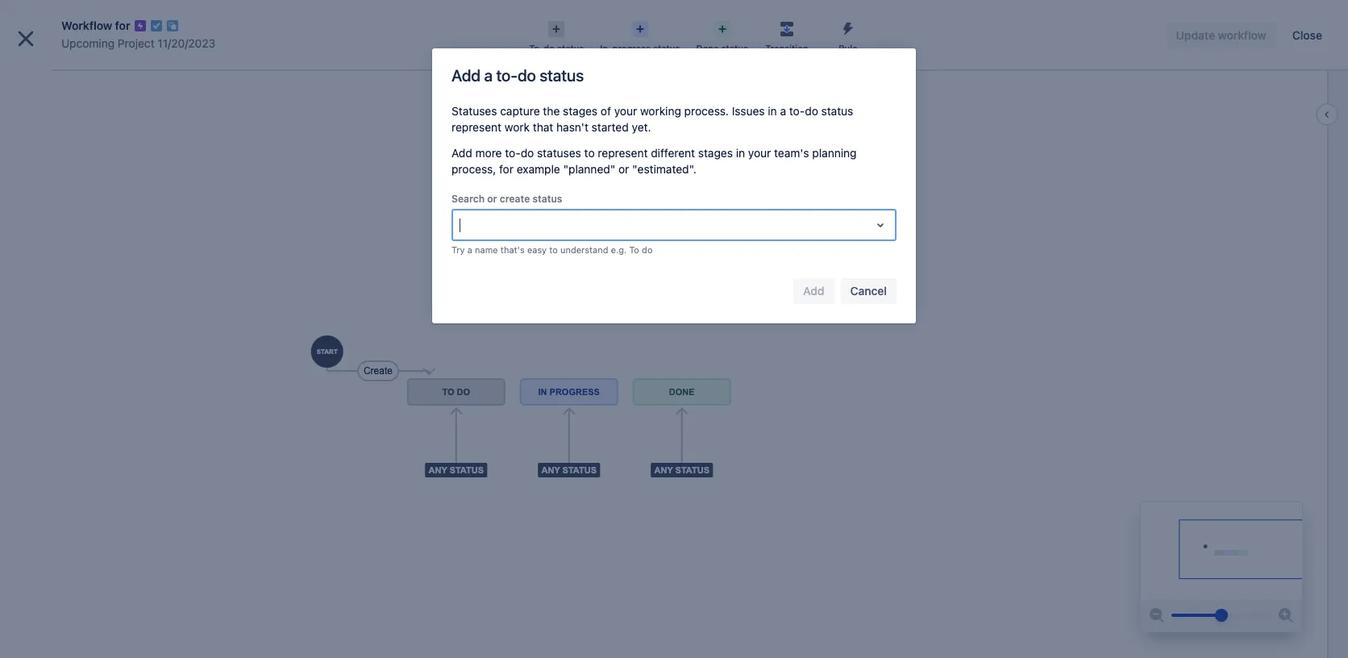 Task type: describe. For each thing, give the bounding box(es) containing it.
add more to-do statuses to represent different stages in your team's planning process, for example "planned" or "estimated".
[[452, 146, 857, 176]]

you're in the workflow viewfinder, use the arrow keys to move it element
[[1141, 502, 1303, 599]]

1 vertical spatial 11/20/2023
[[148, 70, 208, 84]]

0 vertical spatial upcoming
[[61, 36, 115, 50]]

status down to-do status
[[540, 66, 584, 85]]

to- for add a to-do status
[[496, 66, 518, 85]]

capture
[[500, 104, 540, 118]]

rule
[[839, 43, 858, 53]]

transition
[[766, 43, 809, 53]]

search or create status
[[452, 193, 562, 205]]

understand
[[560, 244, 609, 255]]

dialog containing workflow for
[[0, 0, 1349, 658]]

do down to-
[[518, 66, 536, 85]]

to-do status
[[529, 43, 584, 53]]

done status
[[696, 43, 748, 53]]

to- for add more to-do statuses to represent different stages in your team's planning process, for example "planned" or "estimated".
[[505, 146, 521, 160]]

process.
[[684, 104, 729, 118]]

to-
[[529, 43, 544, 53]]

close workflow editor image
[[13, 26, 39, 52]]

of
[[601, 104, 611, 118]]

status inside in-progress status popup button
[[653, 43, 680, 53]]

easy
[[527, 244, 547, 255]]

in for a
[[768, 104, 777, 118]]

or inside add more to-do statuses to represent different stages in your team's planning process, for example "planned" or "estimated".
[[619, 162, 629, 176]]

add for add more to-do statuses to represent different stages in your team's planning process, for example "planned" or "estimated".
[[452, 146, 472, 160]]

workflow for
[[61, 19, 130, 32]]

stages inside statuses capture the stages of your working process. issues in a to-do status represent work that hasn't started yet.
[[563, 104, 598, 118]]

your inside statuses capture the stages of your working process. issues in a to-do status represent work that hasn't started yet.
[[614, 104, 637, 118]]

project inside dialog
[[118, 36, 155, 50]]

statuses
[[537, 146, 581, 160]]

create
[[531, 15, 566, 29]]

stages inside add more to-do statuses to represent different stages in your team's planning process, for example "planned" or "estimated".
[[698, 146, 733, 160]]

create banner
[[0, 0, 1349, 45]]

zoom in image
[[1277, 606, 1296, 625]]

cancel button
[[841, 278, 897, 304]]

started
[[592, 120, 629, 134]]

to-do status button
[[521, 16, 592, 55]]

for inside dialog
[[115, 19, 130, 32]]

team's
[[774, 146, 809, 160]]

do inside statuses capture the stages of your working process. issues in a to-do status represent work that hasn't started yet.
[[805, 104, 818, 118]]

Zoom level range field
[[1172, 599, 1272, 632]]

represent inside statuses capture the stages of your working process. issues in a to-do status represent work that hasn't started yet.
[[452, 120, 502, 134]]

in-
[[600, 43, 613, 53]]

cancel
[[851, 284, 887, 298]]

hasn't
[[557, 120, 589, 134]]

e.g.
[[611, 244, 627, 255]]

represent inside add more to-do statuses to represent different stages in your team's planning process, for example "planned" or "estimated".
[[598, 146, 648, 160]]

status down example
[[533, 193, 562, 205]]

to- inside statuses capture the stages of your working process. issues in a to-do status represent work that hasn't started yet.
[[789, 104, 805, 118]]

add for add a to-do status
[[452, 66, 481, 85]]

primary element
[[10, 0, 1042, 45]]

statuses
[[452, 104, 497, 118]]

open image
[[871, 215, 890, 235]]

1 vertical spatial project
[[106, 70, 145, 84]]

to
[[629, 244, 639, 255]]

work
[[505, 120, 530, 134]]

upcoming project 11/20/2023 inside dialog
[[61, 36, 216, 50]]

workflow
[[61, 19, 112, 32]]

in for your
[[736, 146, 745, 160]]

a inside statuses capture the stages of your working process. issues in a to-do status represent work that hasn't started yet.
[[780, 104, 786, 118]]

a for add a to-do status
[[484, 66, 493, 85]]

zoom out image
[[1148, 606, 1167, 625]]



Task type: locate. For each thing, give the bounding box(es) containing it.
status right progress
[[653, 43, 680, 53]]

working
[[640, 104, 681, 118]]

to- up the team's
[[789, 104, 805, 118]]

dialog
[[0, 0, 1349, 658]]

0 vertical spatial a
[[484, 66, 493, 85]]

stages
[[563, 104, 598, 118], [698, 146, 733, 160]]

status inside statuses capture the stages of your working process. issues in a to-do status represent work that hasn't started yet.
[[822, 104, 854, 118]]

1 horizontal spatial represent
[[598, 146, 648, 160]]

do
[[544, 43, 555, 53], [518, 66, 536, 85], [805, 104, 818, 118], [521, 146, 534, 160], [642, 244, 653, 255]]

0 horizontal spatial a
[[468, 244, 473, 255]]

upcoming project 11/20/2023 down "workflow for"
[[61, 36, 216, 50]]

a for try a name that's easy to understand e.g. to do
[[468, 244, 473, 255]]

more
[[475, 146, 502, 160]]

a up statuses
[[484, 66, 493, 85]]

status
[[557, 43, 584, 53], [653, 43, 680, 53], [721, 43, 748, 53], [540, 66, 584, 85], [822, 104, 854, 118], [533, 193, 562, 205]]

yet.
[[632, 120, 651, 134]]

create button
[[521, 9, 576, 35]]

represent
[[452, 120, 502, 134], [598, 146, 648, 160]]

your right of
[[614, 104, 637, 118]]

rule button
[[818, 16, 879, 55]]

1 vertical spatial for
[[499, 162, 514, 176]]

1 vertical spatial a
[[780, 104, 786, 118]]

"planned"
[[563, 162, 616, 176]]

1 vertical spatial or
[[487, 193, 497, 205]]

stages up hasn't
[[563, 104, 598, 118]]

close button
[[1283, 23, 1332, 48]]

2 vertical spatial to-
[[505, 146, 521, 160]]

to
[[584, 146, 595, 160], [549, 244, 558, 255]]

represent down started at the top left
[[598, 146, 648, 160]]

different
[[651, 146, 695, 160]]

1 horizontal spatial stages
[[698, 146, 733, 160]]

do up example
[[521, 146, 534, 160]]

0 vertical spatial stages
[[563, 104, 598, 118]]

transition button
[[756, 16, 818, 55]]

1 vertical spatial upcoming project 11/20/2023
[[48, 70, 208, 84]]

11/20/2023
[[158, 36, 216, 50], [148, 70, 208, 84]]

project down "workflow for"
[[118, 36, 155, 50]]

to inside add more to-do statuses to represent different stages in your team's planning process, for example "planned" or "estimated".
[[584, 146, 595, 160]]

2 vertical spatial a
[[468, 244, 473, 255]]

a
[[484, 66, 493, 85], [780, 104, 786, 118], [468, 244, 473, 255]]

name
[[475, 244, 498, 255]]

do up the team's
[[805, 104, 818, 118]]

close
[[1293, 28, 1323, 42]]

add
[[452, 66, 481, 85], [452, 146, 472, 160]]

to up "planned"
[[584, 146, 595, 160]]

0 vertical spatial to
[[584, 146, 595, 160]]

for inside add more to-do statuses to represent different stages in your team's planning process, for example "planned" or "estimated".
[[499, 162, 514, 176]]

0 vertical spatial or
[[619, 162, 629, 176]]

to- right more
[[505, 146, 521, 160]]

0 vertical spatial to-
[[496, 66, 518, 85]]

add up statuses
[[452, 66, 481, 85]]

"estimated".
[[632, 162, 697, 176]]

create
[[500, 193, 530, 205]]

your inside add more to-do statuses to represent different stages in your team's planning process, for example "planned" or "estimated".
[[748, 146, 771, 160]]

done status button
[[688, 16, 756, 55]]

status up planning on the top right of the page
[[822, 104, 854, 118]]

stages right different
[[698, 146, 733, 160]]

2 horizontal spatial a
[[780, 104, 786, 118]]

in inside add more to-do statuses to represent different stages in your team's planning process, for example "planned" or "estimated".
[[736, 146, 745, 160]]

1 vertical spatial to
[[549, 244, 558, 255]]

1 vertical spatial to-
[[789, 104, 805, 118]]

do inside add more to-do statuses to represent different stages in your team's planning process, for example "planned" or "estimated".
[[521, 146, 534, 160]]

represent down statuses
[[452, 120, 502, 134]]

2 add from the top
[[452, 146, 472, 160]]

in-progress status
[[600, 43, 680, 53]]

a right try
[[468, 244, 473, 255]]

progress
[[613, 43, 651, 53]]

0 horizontal spatial represent
[[452, 120, 502, 134]]

status right the done
[[721, 43, 748, 53]]

0 vertical spatial upcoming project 11/20/2023
[[61, 36, 216, 50]]

add up process,
[[452, 146, 472, 160]]

0 horizontal spatial for
[[115, 19, 130, 32]]

0 vertical spatial represent
[[452, 120, 502, 134]]

1 horizontal spatial your
[[748, 146, 771, 160]]

Search field
[[1042, 9, 1203, 35]]

status inside the done status popup button
[[721, 43, 748, 53]]

0 vertical spatial project
[[118, 36, 155, 50]]

1 vertical spatial in
[[736, 146, 745, 160]]

the
[[543, 104, 560, 118]]

0 horizontal spatial or
[[487, 193, 497, 205]]

to for statuses
[[584, 146, 595, 160]]

upcoming
[[61, 36, 115, 50], [48, 70, 104, 84]]

in-progress status button
[[592, 16, 688, 55]]

1 vertical spatial stages
[[698, 146, 733, 160]]

0 horizontal spatial to
[[549, 244, 558, 255]]

that
[[533, 120, 554, 134]]

0 horizontal spatial your
[[614, 104, 637, 118]]

status inside to-do status popup button
[[557, 43, 584, 53]]

project down upcoming project 11/20/2023 link
[[106, 70, 145, 84]]

for down more
[[499, 162, 514, 176]]

1 horizontal spatial a
[[484, 66, 493, 85]]

do right to
[[642, 244, 653, 255]]

0 horizontal spatial stages
[[563, 104, 598, 118]]

to for easy
[[549, 244, 558, 255]]

Search or create status text field
[[460, 217, 463, 233]]

1 vertical spatial add
[[452, 146, 472, 160]]

1 vertical spatial represent
[[598, 146, 648, 160]]

in down issues
[[736, 146, 745, 160]]

0 horizontal spatial in
[[736, 146, 745, 160]]

statuses capture the stages of your working process. issues in a to-do status represent work that hasn't started yet.
[[452, 104, 854, 134]]

try a name that's easy to understand e.g. to do
[[452, 244, 653, 255]]

or right "planned"
[[619, 162, 629, 176]]

upcoming project 11/20/2023 link
[[61, 34, 216, 53]]

add a to-do status
[[452, 66, 584, 85]]

done
[[696, 43, 719, 53]]

1 horizontal spatial to
[[584, 146, 595, 160]]

0 vertical spatial in
[[768, 104, 777, 118]]

1 horizontal spatial for
[[499, 162, 514, 176]]

your
[[614, 104, 637, 118], [748, 146, 771, 160]]

0 vertical spatial add
[[452, 66, 481, 85]]

in
[[768, 104, 777, 118], [736, 146, 745, 160]]

jira image
[[42, 13, 84, 32], [42, 13, 84, 32]]

or left create
[[487, 193, 497, 205]]

issues
[[732, 104, 765, 118]]

1 horizontal spatial in
[[768, 104, 777, 118]]

in inside statuses capture the stages of your working process. issues in a to-do status represent work that hasn't started yet.
[[768, 104, 777, 118]]

to right easy
[[549, 244, 558, 255]]

upcoming project 11/20/2023 down upcoming project 11/20/2023 link
[[48, 70, 208, 84]]

process,
[[452, 162, 496, 176]]

to- inside add more to-do statuses to represent different stages in your team's planning process, for example "planned" or "estimated".
[[505, 146, 521, 160]]

example
[[517, 162, 560, 176]]

1 horizontal spatial or
[[619, 162, 629, 176]]

upcoming project 11/20/2023
[[61, 36, 216, 50], [48, 70, 208, 84]]

your left the team's
[[748, 146, 771, 160]]

0 vertical spatial for
[[115, 19, 130, 32]]

to-
[[496, 66, 518, 85], [789, 104, 805, 118], [505, 146, 521, 160]]

project
[[118, 36, 155, 50], [106, 70, 145, 84]]

add inside add more to-do statuses to represent different stages in your team's planning process, for example "planned" or "estimated".
[[452, 146, 472, 160]]

search
[[452, 193, 485, 205]]

a right issues
[[780, 104, 786, 118]]

for
[[115, 19, 130, 32], [499, 162, 514, 176]]

or
[[619, 162, 629, 176], [487, 193, 497, 205]]

0 vertical spatial 11/20/2023
[[158, 36, 216, 50]]

in right issues
[[768, 104, 777, 118]]

0 vertical spatial your
[[614, 104, 637, 118]]

planning
[[812, 146, 857, 160]]

to- up capture
[[496, 66, 518, 85]]

1 vertical spatial upcoming
[[48, 70, 104, 84]]

for up upcoming project 11/20/2023 link
[[115, 19, 130, 32]]

1 vertical spatial your
[[748, 146, 771, 160]]

try
[[452, 244, 465, 255]]

add a to-do status dialog
[[432, 48, 916, 323]]

status down create button
[[557, 43, 584, 53]]

do down create button
[[544, 43, 555, 53]]

do inside popup button
[[544, 43, 555, 53]]

1 add from the top
[[452, 66, 481, 85]]

group
[[6, 295, 187, 383], [6, 295, 187, 339], [6, 339, 187, 383]]

that's
[[501, 244, 525, 255]]



Task type: vqa. For each thing, say whether or not it's contained in the screenshot.
People
no



